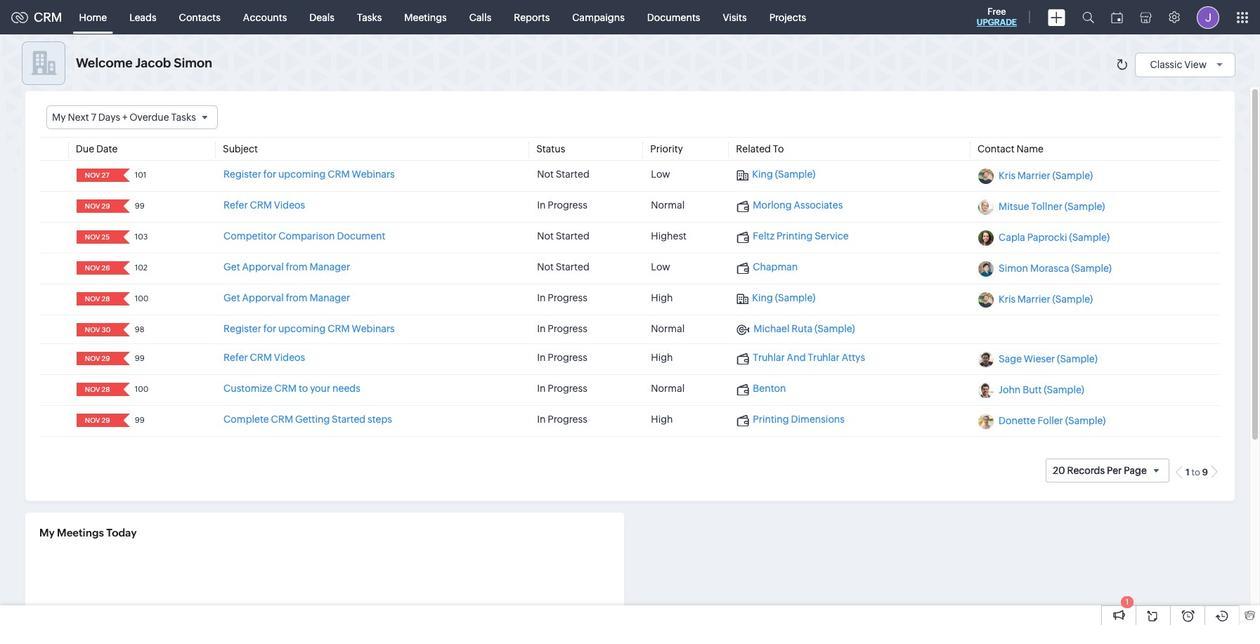 Task type: vqa. For each thing, say whether or not it's contained in the screenshot.


Task type: locate. For each thing, give the bounding box(es) containing it.
crm up competitor
[[250, 200, 272, 211]]

to left 'your'
[[299, 383, 308, 395]]

morlong
[[753, 200, 792, 211]]

classic view link
[[1150, 59, 1228, 70]]

tasks right 'deals' link
[[357, 12, 382, 23]]

2 refer from the top
[[224, 352, 248, 364]]

name
[[1017, 144, 1044, 155]]

1 vertical spatial not
[[537, 231, 554, 242]]

2 vertical spatial not started
[[537, 262, 590, 273]]

simon morasca (sample) link
[[999, 263, 1112, 274]]

1 register for upcoming crm webinars from the top
[[224, 169, 395, 180]]

0 vertical spatial refer
[[224, 200, 248, 211]]

0 vertical spatial videos
[[274, 200, 305, 211]]

1 get apporval from manager from the top
[[224, 262, 350, 273]]

king
[[752, 169, 773, 180], [752, 293, 773, 304]]

(sample) right foller
[[1066, 416, 1106, 427]]

2 progress from the top
[[548, 293, 588, 304]]

1 for from the top
[[263, 169, 276, 180]]

(sample) up mitsue tollner (sample) 'link'
[[1053, 170, 1093, 182]]

1 register for upcoming crm webinars link from the top
[[224, 169, 395, 180]]

register for upcoming crm webinars link up comparison
[[224, 169, 395, 180]]

0 horizontal spatial meetings
[[57, 527, 104, 539]]

0 vertical spatial kris marrier (sample)
[[999, 170, 1093, 182]]

2 upcoming from the top
[[278, 324, 326, 335]]

1 vertical spatial register for upcoming crm webinars
[[224, 324, 395, 335]]

1 vertical spatial marrier
[[1018, 294, 1051, 305]]

1 99 from the top
[[135, 202, 145, 210]]

0 vertical spatial high
[[651, 293, 673, 304]]

2 marrier from the top
[[1018, 294, 1051, 305]]

0 vertical spatial meetings
[[404, 12, 447, 23]]

0 vertical spatial apporval
[[242, 262, 284, 273]]

1 vertical spatial refer crm videos link
[[224, 352, 305, 364]]

1 vertical spatial manager
[[310, 293, 350, 304]]

0 vertical spatial 99
[[135, 202, 145, 210]]

(sample) right the wieser
[[1057, 354, 1098, 365]]

customize crm to your needs link
[[224, 383, 360, 395]]

2 vertical spatial high
[[651, 414, 673, 425]]

1 vertical spatial videos
[[274, 352, 305, 364]]

1 progress from the top
[[548, 200, 588, 211]]

jacob
[[135, 56, 171, 70]]

2 normal from the top
[[651, 324, 685, 335]]

manager for in
[[310, 293, 350, 304]]

status link
[[537, 144, 565, 155]]

calls
[[469, 12, 492, 23]]

create menu element
[[1040, 0, 1074, 34]]

calls link
[[458, 0, 503, 34]]

2 refer crm videos from the top
[[224, 352, 305, 364]]

1 vertical spatial webinars
[[352, 324, 395, 335]]

1 vertical spatial simon
[[999, 263, 1029, 274]]

2 king (sample) link from the top
[[737, 293, 816, 305]]

king (sample) link for low
[[737, 169, 816, 181]]

search image
[[1083, 11, 1095, 23]]

1 vertical spatial register
[[224, 324, 261, 335]]

free upgrade
[[977, 6, 1017, 27]]

2 from from the top
[[286, 293, 308, 304]]

99 for morlong
[[135, 202, 145, 210]]

for up competitor
[[263, 169, 276, 180]]

0 vertical spatial my
[[52, 112, 66, 123]]

truhlar right the and
[[808, 352, 840, 364]]

get apporval from manager link for not started
[[224, 262, 350, 273]]

1 vertical spatial king
[[752, 293, 773, 304]]

register up customize
[[224, 324, 261, 335]]

2 refer crm videos link from the top
[[224, 352, 305, 364]]

2 kris marrier (sample) from the top
[[999, 294, 1093, 305]]

1 vertical spatial my
[[39, 527, 55, 539]]

(sample) for sage wieser (sample) link at the right of the page
[[1057, 354, 1098, 365]]

1 kris marrier (sample) from the top
[[999, 170, 1093, 182]]

1 horizontal spatial meetings
[[404, 12, 447, 23]]

2 king (sample) from the top
[[752, 293, 816, 304]]

refer
[[224, 200, 248, 211], [224, 352, 248, 364]]

progress for michael
[[548, 324, 588, 335]]

100
[[135, 295, 149, 303], [135, 385, 149, 394]]

benton link
[[737, 383, 786, 396]]

1 get from the top
[[224, 262, 240, 273]]

manager
[[310, 262, 350, 273], [310, 293, 350, 304]]

My Next 7 Days + Overdue Tasks field
[[46, 105, 218, 129]]

videos up competitor comparison document
[[274, 200, 305, 211]]

1 vertical spatial get apporval from manager link
[[224, 293, 350, 304]]

1 vertical spatial 100
[[135, 385, 149, 394]]

started for chapman
[[556, 262, 590, 273]]

subject link
[[223, 144, 258, 155]]

99
[[135, 202, 145, 210], [135, 354, 145, 363], [135, 416, 145, 425]]

1 horizontal spatial 1
[[1186, 467, 1190, 478]]

low down highest
[[651, 262, 670, 273]]

competitor comparison document
[[224, 231, 386, 242]]

my next 7 days + overdue tasks
[[52, 112, 196, 123]]

0 vertical spatial not started
[[537, 169, 590, 180]]

100 down "98"
[[135, 385, 149, 394]]

2 99 from the top
[[135, 354, 145, 363]]

apporval
[[242, 262, 284, 273], [242, 293, 284, 304]]

classic
[[1150, 59, 1183, 70]]

1 king from the top
[[752, 169, 773, 180]]

started for king (sample)
[[556, 169, 590, 180]]

0 vertical spatial refer crm videos
[[224, 200, 305, 211]]

2 videos from the top
[[274, 352, 305, 364]]

2 apporval from the top
[[242, 293, 284, 304]]

register for not started
[[224, 169, 261, 180]]

0 vertical spatial get apporval from manager
[[224, 262, 350, 273]]

0 vertical spatial simon
[[174, 56, 212, 70]]

1 high from the top
[[651, 293, 673, 304]]

1 vertical spatial apporval
[[242, 293, 284, 304]]

1 100 from the top
[[135, 295, 149, 303]]

(sample) for simon morasca (sample) 'link'
[[1072, 263, 1112, 274]]

(sample) for mitsue tollner (sample) 'link'
[[1065, 201, 1105, 212]]

2 vertical spatial not
[[537, 262, 554, 273]]

3 high from the top
[[651, 414, 673, 425]]

2 vertical spatial 99
[[135, 416, 145, 425]]

not
[[537, 169, 554, 180], [537, 231, 554, 242], [537, 262, 554, 273]]

2 in from the top
[[537, 293, 546, 304]]

1 vertical spatial get
[[224, 293, 240, 304]]

1 vertical spatial refer crm videos
[[224, 352, 305, 364]]

1 not started from the top
[[537, 169, 590, 180]]

0 vertical spatial king
[[752, 169, 773, 180]]

1 vertical spatial kris marrier (sample) link
[[999, 294, 1093, 305]]

king (sample) down chapman
[[752, 293, 816, 304]]

6 in from the top
[[537, 414, 546, 425]]

1 king (sample) link from the top
[[737, 169, 816, 181]]

to
[[299, 383, 308, 395], [1192, 467, 1201, 478]]

0 horizontal spatial truhlar
[[753, 352, 785, 364]]

simon
[[174, 56, 212, 70], [999, 263, 1029, 274]]

1 refer crm videos from the top
[[224, 200, 305, 211]]

1 not from the top
[[537, 169, 554, 180]]

4 progress from the top
[[548, 352, 588, 364]]

2 truhlar from the left
[[808, 352, 840, 364]]

register for upcoming crm webinars link up 'your'
[[224, 324, 395, 335]]

register for upcoming crm webinars link
[[224, 169, 395, 180], [224, 324, 395, 335]]

101
[[135, 171, 146, 179]]

kris marrier (sample) down 'morasca'
[[999, 294, 1093, 305]]

2 for from the top
[[263, 324, 276, 335]]

0 horizontal spatial 1
[[1126, 598, 1129, 607]]

meetings left calls link
[[404, 12, 447, 23]]

1 register from the top
[[224, 169, 261, 180]]

None field
[[81, 169, 114, 182], [81, 200, 114, 213], [81, 231, 114, 244], [81, 262, 114, 275], [81, 293, 114, 306], [81, 324, 114, 337], [81, 352, 114, 366], [81, 383, 114, 397], [81, 414, 114, 428], [81, 169, 114, 182], [81, 200, 114, 213], [81, 231, 114, 244], [81, 262, 114, 275], [81, 293, 114, 306], [81, 324, 114, 337], [81, 352, 114, 366], [81, 383, 114, 397], [81, 414, 114, 428]]

1 horizontal spatial to
[[1192, 467, 1201, 478]]

5 in from the top
[[537, 383, 546, 395]]

michael
[[754, 324, 790, 335]]

1 apporval from the top
[[242, 262, 284, 273]]

4 in progress from the top
[[537, 352, 588, 364]]

1 kris marrier (sample) link from the top
[[999, 170, 1093, 182]]

2 manager from the top
[[310, 293, 350, 304]]

crm up customize
[[250, 352, 272, 364]]

0 vertical spatial register for upcoming crm webinars
[[224, 169, 395, 180]]

0 vertical spatial manager
[[310, 262, 350, 273]]

in for started
[[537, 414, 546, 425]]

capla paprocki (sample)
[[999, 232, 1110, 243]]

2 vertical spatial normal
[[651, 383, 685, 395]]

truhlar
[[753, 352, 785, 364], [808, 352, 840, 364]]

sage wieser (sample)
[[999, 354, 1098, 365]]

contact
[[978, 144, 1015, 155]]

refer crm videos for high
[[224, 352, 305, 364]]

refer crm videos for normal
[[224, 200, 305, 211]]

your
[[310, 383, 331, 395]]

for for in
[[263, 324, 276, 335]]

0 horizontal spatial simon
[[174, 56, 212, 70]]

register for in progress
[[224, 324, 261, 335]]

crm
[[34, 10, 62, 25], [328, 169, 350, 180], [250, 200, 272, 211], [328, 324, 350, 335], [250, 352, 272, 364], [275, 383, 297, 395], [271, 414, 293, 425]]

1 truhlar from the left
[[753, 352, 785, 364]]

2 register for upcoming crm webinars link from the top
[[224, 324, 395, 335]]

kris down simon morasca (sample) 'link'
[[999, 294, 1016, 305]]

kris marrier (sample) link up tollner
[[999, 170, 1093, 182]]

(sample)
[[775, 169, 816, 180], [1053, 170, 1093, 182], [1065, 201, 1105, 212], [1069, 232, 1110, 243], [1072, 263, 1112, 274], [775, 293, 816, 304], [1053, 294, 1093, 305], [815, 324, 855, 335], [1057, 354, 1098, 365], [1044, 385, 1085, 396], [1066, 416, 1106, 427]]

1 vertical spatial king (sample)
[[752, 293, 816, 304]]

welcome jacob simon
[[76, 56, 212, 70]]

(sample) right tollner
[[1065, 201, 1105, 212]]

6 progress from the top
[[548, 414, 588, 425]]

get apporval from manager
[[224, 262, 350, 273], [224, 293, 350, 304]]

kris marrier (sample) link for low
[[999, 170, 1093, 182]]

marrier down 'morasca'
[[1018, 294, 1051, 305]]

(sample) for donette foller (sample) link
[[1066, 416, 1106, 427]]

high
[[651, 293, 673, 304], [651, 352, 673, 364], [651, 414, 673, 425]]

manager for not
[[310, 262, 350, 273]]

(sample) right butt
[[1044, 385, 1085, 396]]

upcoming up competitor comparison document link
[[278, 169, 326, 180]]

1 vertical spatial normal
[[651, 324, 685, 335]]

kris marrier (sample) link for high
[[999, 294, 1093, 305]]

register for upcoming crm webinars
[[224, 169, 395, 180], [224, 324, 395, 335]]

6 in progress from the top
[[537, 414, 588, 425]]

meetings left today
[[57, 527, 104, 539]]

videos for high
[[274, 352, 305, 364]]

1 vertical spatial not started
[[537, 231, 590, 242]]

2 king from the top
[[752, 293, 773, 304]]

in progress for michael
[[537, 324, 588, 335]]

michael ruta (sample)
[[754, 324, 855, 335]]

0 vertical spatial low
[[651, 169, 670, 180]]

0 vertical spatial kris marrier (sample) link
[[999, 170, 1093, 182]]

1 videos from the top
[[274, 200, 305, 211]]

crm link
[[11, 10, 62, 25]]

2 get apporval from manager from the top
[[224, 293, 350, 304]]

crm up document
[[328, 169, 350, 180]]

1 vertical spatial 99
[[135, 354, 145, 363]]

1 refer crm videos link from the top
[[224, 200, 305, 211]]

to
[[773, 144, 784, 155]]

2 register from the top
[[224, 324, 261, 335]]

john
[[999, 385, 1021, 396]]

1 vertical spatial for
[[263, 324, 276, 335]]

0 vertical spatial from
[[286, 262, 308, 273]]

3 not started from the top
[[537, 262, 590, 273]]

1 refer from the top
[[224, 200, 248, 211]]

2 in progress from the top
[[537, 293, 588, 304]]

2 webinars from the top
[[352, 324, 395, 335]]

king (sample) link
[[737, 169, 816, 181], [737, 293, 816, 305]]

paprocki
[[1028, 232, 1068, 243]]

customize crm to your needs
[[224, 383, 360, 395]]

1 marrier from the top
[[1018, 170, 1051, 182]]

register for upcoming crm webinars up 'your'
[[224, 324, 395, 335]]

3 in progress from the top
[[537, 324, 588, 335]]

simon down capla
[[999, 263, 1029, 274]]

1 vertical spatial 1
[[1126, 598, 1129, 607]]

2 kris from the top
[[999, 294, 1016, 305]]

2 low from the top
[[651, 262, 670, 273]]

progress for truhlar
[[548, 352, 588, 364]]

0 vertical spatial register for upcoming crm webinars link
[[224, 169, 395, 180]]

simon morasca (sample)
[[999, 263, 1112, 274]]

0 vertical spatial for
[[263, 169, 276, 180]]

my inside my next 7 days + overdue tasks field
[[52, 112, 66, 123]]

1 vertical spatial to
[[1192, 467, 1201, 478]]

competitor
[[224, 231, 277, 242]]

get for not started
[[224, 262, 240, 273]]

king down related to
[[752, 169, 773, 180]]

1 vertical spatial kris
[[999, 294, 1016, 305]]

competitor comparison document link
[[224, 231, 386, 242]]

king (sample) link for high
[[737, 293, 816, 305]]

0 vertical spatial not
[[537, 169, 554, 180]]

0 vertical spatial to
[[299, 383, 308, 395]]

progress
[[548, 200, 588, 211], [548, 293, 588, 304], [548, 324, 588, 335], [548, 352, 588, 364], [548, 383, 588, 395], [548, 414, 588, 425]]

my meetings today
[[39, 527, 137, 539]]

register for upcoming crm webinars link for in progress
[[224, 324, 395, 335]]

1 in from the top
[[537, 200, 546, 211]]

0 vertical spatial king (sample)
[[752, 169, 816, 180]]

not for manager
[[537, 262, 554, 273]]

refer crm videos up competitor
[[224, 200, 305, 211]]

webinars up needs
[[352, 324, 395, 335]]

0 vertical spatial 100
[[135, 295, 149, 303]]

crm left 'your'
[[275, 383, 297, 395]]

1 vertical spatial kris marrier (sample)
[[999, 294, 1093, 305]]

(sample) up 'michael ruta (sample)' link
[[775, 293, 816, 304]]

progress for king
[[548, 293, 588, 304]]

in for your
[[537, 383, 546, 395]]

1 upcoming from the top
[[278, 169, 326, 180]]

1 vertical spatial upcoming
[[278, 324, 326, 335]]

king (sample) link down to
[[737, 169, 816, 181]]

1 for 1 to 9
[[1186, 467, 1190, 478]]

visits link
[[712, 0, 758, 34]]

103
[[135, 233, 148, 241]]

started for feltz printing service
[[556, 231, 590, 242]]

3 progress from the top
[[548, 324, 588, 335]]

to left 9
[[1192, 467, 1201, 478]]

progress for printing
[[548, 414, 588, 425]]

(sample) down to
[[775, 169, 816, 180]]

(sample) right 'morasca'
[[1072, 263, 1112, 274]]

1 vertical spatial refer
[[224, 352, 248, 364]]

2 register for upcoming crm webinars from the top
[[224, 324, 395, 335]]

register
[[224, 169, 261, 180], [224, 324, 261, 335]]

0 vertical spatial normal
[[651, 200, 685, 211]]

kris down contact name
[[999, 170, 1016, 182]]

kris for low
[[999, 170, 1016, 182]]

2 kris marrier (sample) link from the top
[[999, 294, 1093, 305]]

100 for customize crm to your needs
[[135, 385, 149, 394]]

refer crm videos link up customize
[[224, 352, 305, 364]]

99 for truhlar
[[135, 354, 145, 363]]

(sample) for "capla paprocki (sample)" link
[[1069, 232, 1110, 243]]

tasks inside field
[[171, 112, 196, 123]]

0 vertical spatial get
[[224, 262, 240, 273]]

0 vertical spatial upcoming
[[278, 169, 326, 180]]

videos up customize crm to your needs link
[[274, 352, 305, 364]]

100 down '102'
[[135, 295, 149, 303]]

0 vertical spatial kris
[[999, 170, 1016, 182]]

1 get apporval from manager link from the top
[[224, 262, 350, 273]]

king down "chapman" link
[[752, 293, 773, 304]]

my for my next 7 days + overdue tasks
[[52, 112, 66, 123]]

1 from from the top
[[286, 262, 308, 273]]

refer up competitor
[[224, 200, 248, 211]]

3 in from the top
[[537, 324, 546, 335]]

refer crm videos link
[[224, 200, 305, 211], [224, 352, 305, 364]]

1 manager from the top
[[310, 262, 350, 273]]

1 horizontal spatial simon
[[999, 263, 1029, 274]]

upcoming up customize crm to your needs
[[278, 324, 326, 335]]

king (sample) down to
[[752, 169, 816, 180]]

(sample) right 'ruta'
[[815, 324, 855, 335]]

truhlar left the and
[[753, 352, 785, 364]]

king for low
[[752, 169, 773, 180]]

refer crm videos up customize
[[224, 352, 305, 364]]

2 not started from the top
[[537, 231, 590, 242]]

1 vertical spatial low
[[651, 262, 670, 273]]

sage
[[999, 354, 1022, 365]]

upcoming
[[278, 169, 326, 180], [278, 324, 326, 335]]

0 vertical spatial 1
[[1186, 467, 1190, 478]]

apporval for in
[[242, 293, 284, 304]]

1 vertical spatial tasks
[[171, 112, 196, 123]]

morlong associates
[[753, 200, 843, 211]]

from for not started
[[286, 262, 308, 273]]

refer crm videos link for high
[[224, 352, 305, 364]]

document
[[337, 231, 386, 242]]

printing down morlong associates link
[[777, 231, 813, 242]]

contacts link
[[168, 0, 232, 34]]

0 vertical spatial get apporval from manager link
[[224, 262, 350, 273]]

1 normal from the top
[[651, 200, 685, 211]]

1 king (sample) from the top
[[752, 169, 816, 180]]

documents link
[[636, 0, 712, 34]]

printing down benton
[[753, 414, 789, 425]]

0 horizontal spatial to
[[299, 383, 308, 395]]

ruta
[[792, 324, 813, 335]]

9
[[1203, 467, 1208, 478]]

register for upcoming crm webinars link for not started
[[224, 169, 395, 180]]

webinars for not started
[[352, 169, 395, 180]]

0 vertical spatial tasks
[[357, 12, 382, 23]]

1 vertical spatial get apporval from manager
[[224, 293, 350, 304]]

1 kris from the top
[[999, 170, 1016, 182]]

complete crm getting started steps link
[[224, 414, 392, 425]]

1 in progress from the top
[[537, 200, 588, 211]]

view
[[1185, 59, 1207, 70]]

1 vertical spatial high
[[651, 352, 673, 364]]

1 vertical spatial from
[[286, 293, 308, 304]]

(sample) right paprocki
[[1069, 232, 1110, 243]]

customize
[[224, 383, 273, 395]]

due date link
[[76, 144, 118, 155]]

benton
[[753, 383, 786, 395]]

register for upcoming crm webinars up comparison
[[224, 169, 395, 180]]

2 get from the top
[[224, 293, 240, 304]]

in progress for morlong
[[537, 200, 588, 211]]

low down priority link
[[651, 169, 670, 180]]

1 vertical spatial king (sample) link
[[737, 293, 816, 305]]

get apporval from manager link for in progress
[[224, 293, 350, 304]]

feltz printing service
[[753, 231, 849, 242]]

marrier down name
[[1018, 170, 1051, 182]]

(sample) down simon morasca (sample) 'link'
[[1053, 294, 1093, 305]]

and
[[787, 352, 806, 364]]

0 vertical spatial refer crm videos link
[[224, 200, 305, 211]]

low for chapman
[[651, 262, 670, 273]]

register down subject link
[[224, 169, 261, 180]]

webinars up document
[[352, 169, 395, 180]]

1 low from the top
[[651, 169, 670, 180]]

0 vertical spatial king (sample) link
[[737, 169, 816, 181]]

0 vertical spatial register
[[224, 169, 261, 180]]

0 vertical spatial marrier
[[1018, 170, 1051, 182]]

0 horizontal spatial tasks
[[171, 112, 196, 123]]

2 100 from the top
[[135, 385, 149, 394]]

webinars for in progress
[[352, 324, 395, 335]]

1 vertical spatial register for upcoming crm webinars link
[[224, 324, 395, 335]]

kris marrier (sample) up tollner
[[999, 170, 1093, 182]]

kris marrier (sample) link down 'morasca'
[[999, 294, 1093, 305]]

for up customize
[[263, 324, 276, 335]]

kris for high
[[999, 294, 1016, 305]]

leads
[[129, 12, 156, 23]]

1 webinars from the top
[[352, 169, 395, 180]]

meetings
[[404, 12, 447, 23], [57, 527, 104, 539]]

today
[[106, 527, 137, 539]]

kris marrier (sample) for high
[[999, 294, 1093, 305]]

simon right jacob
[[174, 56, 212, 70]]

tasks right the overdue
[[171, 112, 196, 123]]

1 horizontal spatial tasks
[[357, 12, 382, 23]]

3 not from the top
[[537, 262, 554, 273]]

0 vertical spatial webinars
[[352, 169, 395, 180]]

king (sample) link up michael
[[737, 293, 816, 305]]

due
[[76, 144, 94, 155]]

3 99 from the top
[[135, 416, 145, 425]]

butt
[[1023, 385, 1042, 396]]

2 get apporval from manager link from the top
[[224, 293, 350, 304]]

profile image
[[1197, 6, 1220, 28]]

2 high from the top
[[651, 352, 673, 364]]

refer up customize
[[224, 352, 248, 364]]

in for crm
[[537, 324, 546, 335]]

refer crm videos link up competitor
[[224, 200, 305, 211]]

1 horizontal spatial truhlar
[[808, 352, 840, 364]]



Task type: describe. For each thing, give the bounding box(es) containing it.
1 to 9
[[1186, 467, 1208, 478]]

refer for normal
[[224, 200, 248, 211]]

john butt (sample)
[[999, 385, 1085, 396]]

apporval for not
[[242, 262, 284, 273]]

needs
[[333, 383, 360, 395]]

related
[[736, 144, 771, 155]]

donette
[[999, 416, 1036, 427]]

truhlar and truhlar attys
[[753, 352, 865, 364]]

mitsue tollner (sample)
[[999, 201, 1105, 212]]

projects
[[770, 12, 807, 23]]

getting
[[295, 414, 330, 425]]

high for king
[[651, 293, 673, 304]]

(sample) inside 'michael ruta (sample)' link
[[815, 324, 855, 335]]

related to link
[[736, 144, 784, 155]]

create menu image
[[1048, 9, 1066, 26]]

highest
[[651, 231, 687, 242]]

status
[[537, 144, 565, 155]]

related to
[[736, 144, 784, 155]]

leads link
[[118, 0, 168, 34]]

get apporval from manager for not
[[224, 262, 350, 273]]

accounts link
[[232, 0, 298, 34]]

crm up needs
[[328, 324, 350, 335]]

complete
[[224, 414, 269, 425]]

comparison
[[279, 231, 335, 242]]

contact name
[[978, 144, 1044, 155]]

capla paprocki (sample) link
[[999, 232, 1110, 243]]

kris marrier (sample) for low
[[999, 170, 1093, 182]]

videos for normal
[[274, 200, 305, 211]]

5 progress from the top
[[548, 383, 588, 395]]

home link
[[68, 0, 118, 34]]

4 in from the top
[[537, 352, 546, 364]]

contacts
[[179, 12, 221, 23]]

foller
[[1038, 416, 1064, 427]]

next
[[68, 112, 89, 123]]

98
[[135, 326, 144, 334]]

feltz
[[753, 231, 775, 242]]

capla
[[999, 232, 1026, 243]]

crm right logo
[[34, 10, 62, 25]]

donette foller (sample) link
[[999, 416, 1106, 427]]

(sample) for low's kris marrier (sample) link
[[1053, 170, 1093, 182]]

get for in progress
[[224, 293, 240, 304]]

get apporval from manager for in
[[224, 293, 350, 304]]

5 in progress from the top
[[537, 383, 588, 395]]

+
[[122, 112, 127, 123]]

calendar image
[[1111, 12, 1123, 23]]

0 vertical spatial printing
[[777, 231, 813, 242]]

king for high
[[752, 293, 773, 304]]

service
[[815, 231, 849, 242]]

for for not
[[263, 169, 276, 180]]

in for manager
[[537, 293, 546, 304]]

complete crm getting started steps
[[224, 414, 392, 425]]

chapman link
[[737, 262, 798, 274]]

john butt (sample) link
[[999, 385, 1085, 396]]

in progress for truhlar
[[537, 352, 588, 364]]

from for in progress
[[286, 293, 308, 304]]

priority link
[[651, 144, 683, 155]]

normal for michael
[[651, 324, 685, 335]]

3 normal from the top
[[651, 383, 685, 395]]

due date
[[76, 144, 118, 155]]

meetings link
[[393, 0, 458, 34]]

campaigns link
[[561, 0, 636, 34]]

documents
[[647, 12, 701, 23]]

crm left getting
[[271, 414, 293, 425]]

not started for king
[[537, 169, 590, 180]]

associates
[[794, 200, 843, 211]]

deals link
[[298, 0, 346, 34]]

mitsue tollner (sample) link
[[999, 201, 1105, 212]]

not started for feltz
[[537, 231, 590, 242]]

low for king (sample)
[[651, 169, 670, 180]]

refer crm videos link for normal
[[224, 200, 305, 211]]

marrier for low
[[1018, 170, 1051, 182]]

100 for get apporval from manager
[[135, 295, 149, 303]]

marrier for high
[[1018, 294, 1051, 305]]

sage wieser (sample) link
[[999, 354, 1098, 365]]

steps
[[368, 414, 392, 425]]

high for truhlar
[[651, 352, 673, 364]]

morlong associates link
[[737, 200, 843, 212]]

morasca
[[1031, 263, 1070, 274]]

king (sample) for high
[[752, 293, 816, 304]]

register for upcoming crm webinars for in
[[224, 324, 395, 335]]

donette foller (sample)
[[999, 416, 1106, 427]]

refer for high
[[224, 352, 248, 364]]

wieser
[[1024, 354, 1055, 365]]

date
[[96, 144, 118, 155]]

2 not from the top
[[537, 231, 554, 242]]

upcoming for not started
[[278, 169, 326, 180]]

(sample) for kris marrier (sample) link related to high
[[1053, 294, 1093, 305]]

not for crm
[[537, 169, 554, 180]]

profile element
[[1189, 0, 1228, 34]]

progress for morlong
[[548, 200, 588, 211]]

priority
[[651, 144, 683, 155]]

printing dimensions link
[[737, 414, 845, 427]]

my for my meetings today
[[39, 527, 55, 539]]

high for printing
[[651, 414, 673, 425]]

home
[[79, 12, 107, 23]]

tollner
[[1032, 201, 1063, 212]]

search element
[[1074, 0, 1103, 34]]

102
[[135, 264, 148, 272]]

in progress for printing
[[537, 414, 588, 425]]

days
[[98, 112, 120, 123]]

michael ruta (sample) link
[[737, 324, 855, 336]]

register for upcoming crm webinars for not
[[224, 169, 395, 180]]

overdue
[[129, 112, 169, 123]]

dimensions
[[791, 414, 845, 425]]

upgrade
[[977, 18, 1017, 27]]

normal for morlong
[[651, 200, 685, 211]]

reports link
[[503, 0, 561, 34]]

mitsue
[[999, 201, 1030, 212]]

logo image
[[11, 12, 28, 23]]

classic view
[[1150, 59, 1207, 70]]

(sample) for john butt (sample) link
[[1044, 385, 1085, 396]]

king (sample) for low
[[752, 169, 816, 180]]

1 for 1
[[1126, 598, 1129, 607]]

1 vertical spatial printing
[[753, 414, 789, 425]]

deals
[[310, 12, 335, 23]]

upcoming for in progress
[[278, 324, 326, 335]]

1 vertical spatial meetings
[[57, 527, 104, 539]]

99 for printing
[[135, 416, 145, 425]]

printing dimensions
[[753, 414, 845, 425]]

accounts
[[243, 12, 287, 23]]

welcome
[[76, 56, 133, 70]]

in progress for king
[[537, 293, 588, 304]]



